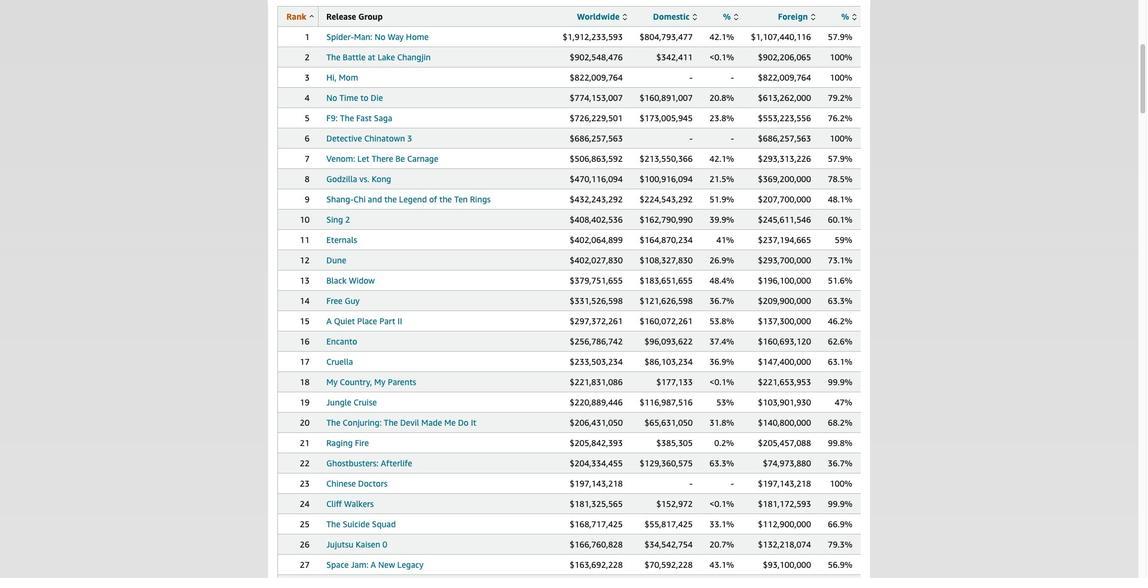 Task type: locate. For each thing, give the bounding box(es) containing it.
spider-man: no way home
[[326, 32, 429, 42]]

spider-man: no way home link
[[326, 32, 429, 42]]

$686,257,563 down $726,229,501
[[570, 133, 623, 143]]

0 vertical spatial 2
[[305, 52, 310, 62]]

a left quiet
[[326, 316, 332, 326]]

$112,900,000
[[758, 519, 811, 530]]

99.9% up 66.9% on the bottom of the page
[[828, 499, 853, 509]]

it
[[471, 418, 476, 428]]

rank link
[[287, 11, 314, 22], [287, 11, 314, 22]]

godzilla vs. kong
[[326, 174, 391, 184]]

<0.1% for $152,972
[[710, 499, 734, 509]]

1 100% from the top
[[830, 52, 852, 62]]

$93,100,000
[[763, 560, 811, 570]]

0 horizontal spatial $822,009,764
[[570, 72, 623, 82]]

$163,692,228
[[570, 560, 623, 570]]

<0.1% for $177,133
[[710, 377, 734, 387]]

0 vertical spatial 42.1%
[[710, 32, 734, 42]]

$197,143,218 down $204,334,455
[[570, 479, 623, 489]]

1 horizontal spatial %
[[841, 11, 849, 22]]

2 $197,143,218 from the left
[[758, 479, 811, 489]]

1 horizontal spatial my
[[374, 377, 386, 387]]

release
[[326, 11, 356, 22]]

0 horizontal spatial $686,257,563
[[570, 133, 623, 143]]

% right domestic link
[[723, 11, 731, 22]]

1 vertical spatial 99.9%
[[828, 499, 853, 509]]

the right of
[[439, 194, 452, 204]]

the down 'jungle'
[[326, 418, 341, 428]]

0.2%
[[714, 438, 734, 448]]

$553,223,556
[[758, 113, 811, 123]]

% link right foreign link
[[841, 11, 857, 22]]

<0.1% down the 36.9%
[[710, 377, 734, 387]]

free guy link
[[326, 296, 360, 306]]

black widow link
[[326, 276, 375, 286]]

60.1%
[[828, 215, 853, 225]]

2 99.9% from the top
[[828, 499, 853, 509]]

a
[[326, 316, 332, 326], [371, 560, 376, 570]]

new
[[378, 560, 395, 570]]

39.9%
[[710, 215, 734, 225]]

1 vertical spatial 57.9%
[[828, 154, 853, 164]]

-
[[690, 72, 693, 82], [731, 72, 734, 82], [690, 133, 693, 143], [731, 133, 734, 143], [690, 479, 693, 489], [731, 479, 734, 489]]

1 horizontal spatial no
[[375, 32, 385, 42]]

0 horizontal spatial my
[[326, 377, 338, 387]]

<0.1% up 33.1%
[[710, 499, 734, 509]]

ghostbusters: afterlife
[[326, 459, 412, 469]]

42.1% up "21.5%"
[[710, 154, 734, 164]]

$402,027,830
[[570, 255, 623, 265]]

3 <0.1% from the top
[[710, 499, 734, 509]]

way
[[388, 32, 404, 42]]

$205,457,088
[[758, 438, 811, 448]]

the up hi,
[[326, 52, 341, 62]]

0 vertical spatial 57.9%
[[828, 32, 853, 42]]

18
[[300, 377, 310, 387]]

jungle cruise link
[[326, 398, 377, 408]]

2 vertical spatial <0.1%
[[710, 499, 734, 509]]

the down cliff
[[326, 519, 341, 530]]

the for conjuring:
[[326, 418, 341, 428]]

$181,172,593
[[758, 499, 811, 509]]

0 vertical spatial 36.7%
[[710, 296, 734, 306]]

3 up 4
[[305, 72, 310, 82]]

$196,100,000
[[758, 276, 811, 286]]

cruise
[[354, 398, 377, 408]]

1 vertical spatial <0.1%
[[710, 377, 734, 387]]

3 up carnage
[[407, 133, 412, 143]]

space jam: a new legacy link
[[326, 560, 424, 570]]

shang-chi and the legend of the ten rings
[[326, 194, 491, 204]]

1 vertical spatial 42.1%
[[710, 154, 734, 164]]

53%
[[716, 398, 734, 408]]

kaisen
[[356, 540, 380, 550]]

1 vertical spatial 2
[[345, 215, 350, 225]]

made
[[421, 418, 442, 428]]

country,
[[340, 377, 372, 387]]

conjuring:
[[343, 418, 382, 428]]

no
[[375, 32, 385, 42], [326, 93, 337, 103]]

godzilla
[[326, 174, 357, 184]]

$822,009,764
[[570, 72, 623, 82], [758, 72, 811, 82]]

0 horizontal spatial 3
[[305, 72, 310, 82]]

- up '$213,550,366' at the top
[[690, 133, 693, 143]]

foreign link
[[778, 11, 815, 22]]

0 horizontal spatial a
[[326, 316, 332, 326]]

1 horizontal spatial $197,143,218
[[758, 479, 811, 489]]

57.9% for $293,313,226
[[828, 154, 853, 164]]

% link right domestic link
[[723, 11, 738, 22]]

100%
[[830, 52, 852, 62], [830, 72, 852, 82], [830, 133, 852, 143], [830, 479, 852, 489]]

the battle at lake changjin link
[[326, 52, 431, 62]]

$774,153,007
[[570, 93, 623, 103]]

36.7% up 53.8%
[[710, 296, 734, 306]]

1 % from the left
[[723, 11, 731, 22]]

- up $152,972
[[690, 479, 693, 489]]

1 42.1% from the top
[[710, 32, 734, 42]]

1 horizontal spatial 3
[[407, 133, 412, 143]]

2 42.1% from the top
[[710, 154, 734, 164]]

$206,431,050
[[570, 418, 623, 428]]

2 my from the left
[[374, 377, 386, 387]]

0 vertical spatial <0.1%
[[710, 52, 734, 62]]

no left way
[[375, 32, 385, 42]]

1 <0.1% from the top
[[710, 52, 734, 62]]

0 horizontal spatial %
[[723, 11, 731, 22]]

17
[[300, 357, 310, 367]]

63.3% down 51.6%
[[828, 296, 853, 306]]

51.9%
[[710, 194, 734, 204]]

2 down the 1
[[305, 52, 310, 62]]

$160,072,261
[[640, 316, 693, 326]]

1 99.9% from the top
[[828, 377, 853, 387]]

41%
[[716, 235, 734, 245]]

36.7%
[[710, 296, 734, 306], [828, 459, 853, 469]]

0 vertical spatial 99.9%
[[828, 377, 853, 387]]

$822,009,764 up "$613,262,000"
[[758, 72, 811, 82]]

$197,143,218
[[570, 479, 623, 489], [758, 479, 811, 489]]

a left new at the bottom of page
[[371, 560, 376, 570]]

0 horizontal spatial 63.3%
[[710, 459, 734, 469]]

2 <0.1% from the top
[[710, 377, 734, 387]]

0 horizontal spatial 2
[[305, 52, 310, 62]]

$686,257,563 up the $293,313,226 on the top right of page
[[758, 133, 811, 143]]

$160,891,007
[[640, 93, 693, 103]]

0
[[383, 540, 387, 550]]

of
[[429, 194, 437, 204]]

0 horizontal spatial the
[[384, 194, 397, 204]]

79.3%
[[828, 540, 853, 550]]

1
[[305, 32, 310, 42]]

my up 'jungle'
[[326, 377, 338, 387]]

1 57.9% from the top
[[828, 32, 853, 42]]

42.1% right $804,793,477
[[710, 32, 734, 42]]

2 100% from the top
[[830, 72, 852, 82]]

the right and
[[384, 194, 397, 204]]

23
[[300, 479, 310, 489]]

0 vertical spatial 3
[[305, 72, 310, 82]]

1 vertical spatial no
[[326, 93, 337, 103]]

79.2%
[[828, 93, 853, 103]]

no left time
[[326, 93, 337, 103]]

0 horizontal spatial % link
[[723, 11, 738, 22]]

36.7% down 99.8%
[[828, 459, 853, 469]]

0 horizontal spatial $197,143,218
[[570, 479, 623, 489]]

my left parents
[[374, 377, 386, 387]]

$197,143,218 up $181,172,593
[[758, 479, 811, 489]]

20
[[300, 418, 310, 428]]

1 horizontal spatial a
[[371, 560, 376, 570]]

% right foreign link
[[841, 11, 849, 22]]

100% for $902,206,065
[[830, 52, 852, 62]]

3 100% from the top
[[830, 133, 852, 143]]

2 57.9% from the top
[[828, 154, 853, 164]]

- down the 23.8%
[[731, 133, 734, 143]]

<0.1% up 20.8%
[[710, 52, 734, 62]]

the suicide squad
[[326, 519, 396, 530]]

99.9% down 63.1%
[[828, 377, 853, 387]]

1 horizontal spatial % link
[[841, 11, 857, 22]]

my country, my parents
[[326, 377, 416, 387]]

57.9% up 78.5%
[[828, 154, 853, 164]]

$86,103,234
[[645, 357, 693, 367]]

venom:
[[326, 154, 355, 164]]

detective chinatown 3 link
[[326, 133, 412, 143]]

0 vertical spatial 63.3%
[[828, 296, 853, 306]]

$822,009,764 down the $902,548,476 on the top
[[570, 72, 623, 82]]

%
[[723, 11, 731, 22], [841, 11, 849, 22]]

48.4%
[[710, 276, 734, 286]]

57.9% right the $1,107,440,116
[[828, 32, 853, 42]]

2 $686,257,563 from the left
[[758, 133, 811, 143]]

free guy
[[326, 296, 360, 306]]

4 100% from the top
[[830, 479, 852, 489]]

fast
[[356, 113, 372, 123]]

24
[[300, 499, 310, 509]]

shang-
[[326, 194, 354, 204]]

63.3% down 0.2%
[[710, 459, 734, 469]]

1 vertical spatial 36.7%
[[828, 459, 853, 469]]

1 vertical spatial 63.3%
[[710, 459, 734, 469]]

spider-
[[326, 32, 354, 42]]

venom: let there be carnage link
[[326, 154, 438, 164]]

the conjuring: the devil made me do it link
[[326, 418, 476, 428]]

domestic link
[[653, 11, 697, 22]]

42.1%
[[710, 32, 734, 42], [710, 154, 734, 164]]

$221,653,953
[[758, 377, 811, 387]]

- down '$342,411'
[[690, 72, 693, 82]]

1 horizontal spatial 63.3%
[[828, 296, 853, 306]]

99.9% for $181,172,593
[[828, 499, 853, 509]]

1 horizontal spatial $686,257,563
[[758, 133, 811, 143]]

68.2%
[[828, 418, 853, 428]]

carnage
[[407, 154, 438, 164]]

1 horizontal spatial the
[[439, 194, 452, 204]]

1 horizontal spatial $822,009,764
[[758, 72, 811, 82]]

$902,548,476
[[570, 52, 623, 62]]

2 right sing
[[345, 215, 350, 225]]

$402,064,899
[[570, 235, 623, 245]]

1 vertical spatial 3
[[407, 133, 412, 143]]



Task type: vqa. For each thing, say whether or not it's contained in the screenshot.


Task type: describe. For each thing, give the bounding box(es) containing it.
20.8%
[[710, 93, 734, 103]]

36.9%
[[710, 357, 734, 367]]

the left devil
[[384, 418, 398, 428]]

1 $822,009,764 from the left
[[570, 72, 623, 82]]

dune link
[[326, 255, 346, 265]]

76.2%
[[828, 113, 853, 123]]

afterlife
[[381, 459, 412, 469]]

the right f9:
[[340, 113, 354, 123]]

cliff walkers
[[326, 499, 374, 509]]

ghostbusters:
[[326, 459, 379, 469]]

31.8%
[[710, 418, 734, 428]]

33.1%
[[710, 519, 734, 530]]

- down 0.2%
[[731, 479, 734, 489]]

26.9%
[[710, 255, 734, 265]]

let
[[357, 154, 369, 164]]

venom: let there be carnage
[[326, 154, 438, 164]]

2 $822,009,764 from the left
[[758, 72, 811, 82]]

1 horizontal spatial 2
[[345, 215, 350, 225]]

$168,717,425
[[570, 519, 623, 530]]

dune
[[326, 255, 346, 265]]

0 horizontal spatial no
[[326, 93, 337, 103]]

22
[[300, 459, 310, 469]]

die
[[371, 93, 383, 103]]

1 $686,257,563 from the left
[[570, 133, 623, 143]]

$152,972
[[656, 499, 693, 509]]

worldwide
[[577, 11, 620, 22]]

there
[[372, 154, 393, 164]]

vs.
[[359, 174, 369, 184]]

<0.1% for $342,411
[[710, 52, 734, 62]]

9
[[305, 194, 310, 204]]

be
[[395, 154, 405, 164]]

cliff
[[326, 499, 342, 509]]

$96,093,622
[[645, 337, 693, 347]]

jujutsu
[[326, 540, 353, 550]]

shang-chi and the legend of the ten rings link
[[326, 194, 491, 204]]

$213,550,366
[[640, 154, 693, 164]]

$385,305
[[656, 438, 693, 448]]

the for suicide
[[326, 519, 341, 530]]

do
[[458, 418, 469, 428]]

$726,229,501
[[570, 113, 623, 123]]

1 my from the left
[[326, 377, 338, 387]]

$233,503,234
[[570, 357, 623, 367]]

1 $197,143,218 from the left
[[570, 479, 623, 489]]

0 horizontal spatial 36.7%
[[710, 296, 734, 306]]

2 % from the left
[[841, 11, 849, 22]]

$129,360,575
[[640, 459, 693, 469]]

$100,916,094
[[640, 174, 693, 184]]

$209,900,000
[[758, 296, 811, 306]]

free
[[326, 296, 343, 306]]

2 the from the left
[[439, 194, 452, 204]]

group
[[358, 11, 383, 22]]

chinatown
[[364, 133, 405, 143]]

1 vertical spatial a
[[371, 560, 376, 570]]

worldwide link
[[577, 11, 627, 22]]

$902,206,065
[[758, 52, 811, 62]]

100% for $822,009,764
[[830, 72, 852, 82]]

27
[[300, 560, 310, 570]]

$220,889,446
[[570, 398, 623, 408]]

$34,542,754
[[645, 540, 693, 550]]

99.8%
[[828, 438, 853, 448]]

$224,543,292
[[640, 194, 693, 204]]

15
[[300, 316, 310, 326]]

$613,262,000
[[758, 93, 811, 103]]

12
[[300, 255, 310, 265]]

1 the from the left
[[384, 194, 397, 204]]

100% for $197,143,218
[[830, 479, 852, 489]]

$121,626,598
[[640, 296, 693, 306]]

sing
[[326, 215, 343, 225]]

1 % link from the left
[[723, 11, 738, 22]]

57.9% for $1,107,440,116
[[828, 32, 853, 42]]

sing 2
[[326, 215, 350, 225]]

fire
[[355, 438, 369, 448]]

$65,631,050
[[645, 418, 693, 428]]

the for battle
[[326, 52, 341, 62]]

0 vertical spatial a
[[326, 316, 332, 326]]

1 horizontal spatial 36.7%
[[828, 459, 853, 469]]

chinese
[[326, 479, 356, 489]]

eternals link
[[326, 235, 357, 245]]

devil
[[400, 418, 419, 428]]

rings
[[470, 194, 491, 204]]

$297,372,261
[[570, 316, 623, 326]]

$74,973,880
[[763, 459, 811, 469]]

6
[[305, 133, 310, 143]]

ii
[[398, 316, 402, 326]]

cruella
[[326, 357, 353, 367]]

space
[[326, 560, 349, 570]]

$181,325,565
[[570, 499, 623, 509]]

47%
[[835, 398, 852, 408]]

42.1% for $804,793,477
[[710, 32, 734, 42]]

2 % link from the left
[[841, 11, 857, 22]]

- up 20.8%
[[731, 72, 734, 82]]

42.1% for $213,550,366
[[710, 154, 734, 164]]

43.1%
[[710, 560, 734, 570]]

time
[[339, 93, 358, 103]]

jungle
[[326, 398, 351, 408]]

13
[[300, 276, 310, 286]]

$369,200,000
[[758, 174, 811, 184]]

0 vertical spatial no
[[375, 32, 385, 42]]

$183,651,655
[[640, 276, 693, 286]]

73.1%
[[828, 255, 853, 265]]

$108,327,830
[[640, 255, 693, 265]]

battle
[[343, 52, 366, 62]]

no time to die
[[326, 93, 383, 103]]

mom
[[339, 72, 358, 82]]

to
[[360, 93, 369, 103]]

100% for $686,257,563
[[830, 133, 852, 143]]

my country, my parents link
[[326, 377, 416, 387]]

$160,693,120
[[758, 337, 811, 347]]

8
[[305, 174, 310, 184]]

doctors
[[358, 479, 387, 489]]

$140,800,000
[[758, 418, 811, 428]]

at
[[368, 52, 375, 62]]

99.9% for $221,653,953
[[828, 377, 853, 387]]

changjin
[[397, 52, 431, 62]]

$379,751,655
[[570, 276, 623, 286]]

$256,786,742
[[570, 337, 623, 347]]



